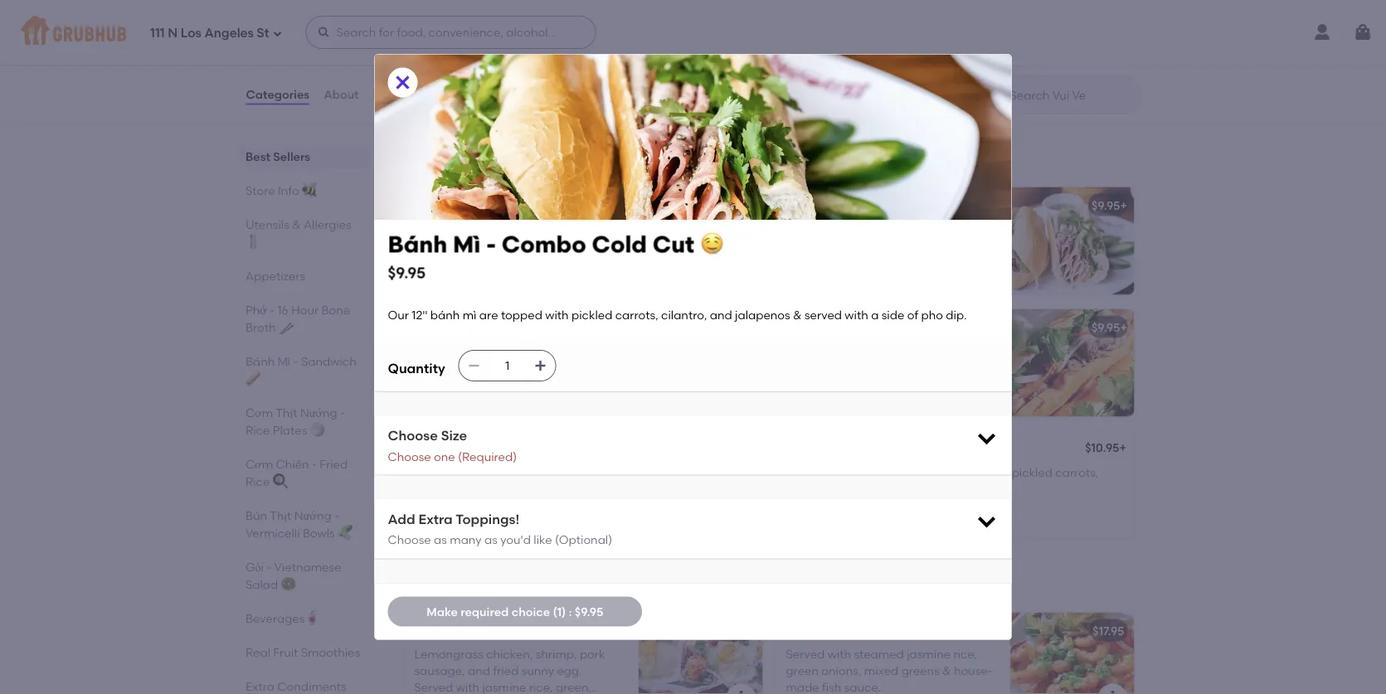Task type: locate. For each thing, give the bounding box(es) containing it.
🤤
[[941, 198, 953, 212], [700, 231, 723, 258]]

1 horizontal spatial phở
[[414, 20, 437, 34]]

0 horizontal spatial phở
[[245, 303, 267, 317]]

dip. for bánh mì - braised pork belly
[[811, 394, 832, 408]]

choose
[[388, 427, 438, 444], [388, 449, 431, 464], [388, 533, 431, 547]]

0 horizontal spatial sandwich
[[301, 354, 356, 368]]

1 horizontal spatial fried
[[471, 198, 500, 212]]

lemongrass down 'seller'
[[471, 445, 540, 459]]

0 vertical spatial 🍚
[[310, 423, 321, 437]]

svg image down $17.95
[[1103, 689, 1123, 694]]

nướng up 'make required choice (1) : $9.95'
[[484, 574, 541, 595]]

mì
[[450, 148, 471, 169], [447, 198, 460, 212], [818, 198, 832, 212], [453, 231, 481, 258], [447, 320, 460, 334], [818, 320, 832, 334], [277, 354, 290, 368], [447, 445, 460, 459]]

1 horizontal spatial braised
[[842, 320, 886, 334]]

0 horizontal spatial best
[[245, 149, 270, 163]]

jasmine up "greens"
[[907, 647, 951, 661]]

12" inside vegan! our 12" bánh mì are topped with pickled carrots, cilantro, and jalapenos.
[[852, 466, 868, 480]]

fish
[[822, 681, 842, 694]]

carrots, down the bánh mì - braised pork belly
[[830, 360, 873, 374]]

you'd
[[500, 533, 531, 547]]

- inside bánh mì - sandwich 🥖
[[293, 354, 298, 368]]

carrots, inside 'vegetarian! our 12" bánh mì are topped with pickled carrots, cilantro, and jalapenos.'
[[529, 238, 572, 253]]

served inside (gf) served with bean sprouts, basil, limes and jalapenos.
[[441, 43, 480, 57]]

🍚
[[310, 423, 321, 437], [659, 574, 676, 595]]

phở inside phở - 16 hour bone broth 🥢
[[245, 303, 267, 317]]

0 horizontal spatial cold
[[592, 231, 647, 258]]

info
[[278, 183, 299, 197]]

rice, down sunny
[[529, 681, 553, 694]]

beverages🥤 tab
[[245, 610, 361, 627]]

rice, inside served with steamed jasmine rice, green onions, mixed greens & house- made fish sauce.
[[954, 647, 978, 661]]

vegan! our 12" bánh mì are topped with pickled carrots, cilantro, and jalapenos.
[[786, 466, 1099, 496]]

appetizers tab
[[245, 267, 361, 285]]

phở up reviews
[[414, 20, 437, 34]]

served up you'd
[[484, 502, 521, 517]]

1 horizontal spatial (gf) served with bean sprouts, basil, limes and jalapenos.
[[786, 40, 1108, 54]]

🍳 inside cơm chiên - fried rice 🍳
[[272, 475, 284, 489]]

cold for bánh mì - combo cold cut 🤤
[[888, 198, 915, 212]]

rice  - lemongrass shrimp
[[786, 624, 934, 638]]

and inside 'vegetarian! our 12" bánh mì are topped with pickled carrots, cilantro, and jalapenos.'
[[414, 255, 437, 269]]

pho for bánh mì - braised pork belly
[[786, 394, 808, 408]]

cut inside bánh mì - combo cold cut 🤤 $9.95
[[653, 231, 695, 258]]

cold
[[888, 198, 915, 212], [592, 231, 647, 258]]

pickled inside 'vegetarian! our 12" bánh mì are topped with pickled carrots, cilantro, and jalapenos.'
[[485, 238, 526, 253]]

🤤 inside bánh mì - combo cold cut 🤤 $9.95
[[700, 231, 723, 258]]

1 horizontal spatial bánh mì - sandwich 🥖
[[401, 148, 595, 169]]

& inside served with steamed jasmine rice, green onions, mixed greens & house- made fish sauce.
[[942, 664, 951, 678]]

1 vertical spatial chicken
[[543, 445, 590, 459]]

0 vertical spatial rice,
[[954, 647, 978, 661]]

bánh up quantity
[[430, 308, 460, 322]]

thịt inside bún thịt nướng - vermicelli bowls 🥒
[[269, 509, 291, 523]]

a up "belly" at the right
[[922, 255, 930, 269]]

bone
[[321, 303, 350, 317]]

house-
[[954, 664, 993, 678]]

cơm for cơm chiên - fried rice 🍳 tab
[[245, 457, 273, 471]]

0 horizontal spatial 🍳
[[272, 475, 284, 489]]

1 horizontal spatial as
[[485, 533, 498, 547]]

carrots, down bánh mì - combo cold cut 🤤
[[830, 238, 873, 253]]

our 12" bánh mì are topped with pickled carrots, cilantro, and jalapenos & served with a side of pho dip. down the bánh mì - braised pork belly
[[786, 344, 969, 408]]

2 braised from the left
[[842, 320, 886, 334]]

1 vertical spatial fried
[[319, 457, 347, 471]]

main navigation navigation
[[0, 0, 1386, 65]]

0 vertical spatial nướng
[[300, 406, 337, 420]]

lemongrass inside lemongrass chicken, shrimp, pork sausage, and fried sunny egg. served with jasmine rice, gre
[[414, 647, 483, 661]]

1 horizontal spatial best
[[424, 425, 446, 437]]

0 vertical spatial limes
[[993, 40, 1022, 54]]

0 horizontal spatial jasmine
[[482, 681, 526, 694]]

our 12" bánh mì are topped with pickled carrots, cilantro, and jalapenos & served with a side of pho dip. for bánh mì - combo cold cut 🤤
[[786, 222, 969, 286]]

nướng inside bún thịt nướng - vermicelli bowls 🥒
[[294, 509, 331, 523]]

our 12" bánh mì are topped with pickled carrots, cilantro, and jalapenos & served with a side of pho dip.
[[786, 222, 969, 286], [388, 308, 967, 322], [414, 344, 598, 408], [786, 344, 969, 408], [414, 469, 598, 533]]

111 n los angeles st
[[150, 26, 269, 41]]

1 horizontal spatial 🍚
[[659, 574, 676, 595]]

extra right add
[[419, 511, 453, 527]]

dip. for bánh mì - combo cold cut 🤤
[[811, 272, 832, 286]]

bánh
[[401, 148, 446, 169], [414, 198, 444, 212], [786, 198, 816, 212], [388, 231, 447, 258], [414, 320, 444, 334], [786, 320, 816, 334], [245, 354, 274, 368], [414, 445, 444, 459]]

thịt
[[275, 406, 297, 420], [269, 509, 291, 523], [446, 574, 480, 595]]

0 vertical spatial phở
[[414, 20, 437, 34]]

$9.95 for bánh mì - braised pork belly
[[1092, 320, 1120, 334]]

extra condiments
[[245, 679, 346, 694]]

many
[[450, 533, 482, 547]]

1 vertical spatial phở
[[245, 303, 267, 317]]

nướng down bánh mì - sandwich 🥖 tab
[[300, 406, 337, 420]]

0 horizontal spatial bánh mì - sandwich 🥖
[[245, 354, 356, 386]]

1 vertical spatial best
[[424, 425, 446, 437]]

$10.95 +
[[1085, 440, 1126, 454]]

1 vertical spatial cold
[[592, 231, 647, 258]]

sandwich inside tab
[[301, 354, 356, 368]]

mì inside vegan! our 12" bánh mì are topped with pickled carrots, cilantro, and jalapenos.
[[903, 466, 917, 480]]

bánh down bánh mì - fried egg 🍳
[[525, 222, 554, 236]]

1 vertical spatial rice,
[[529, 681, 553, 694]]

vegetarian!
[[414, 222, 480, 236]]

cilantro, inside 'vegetarian! our 12" bánh mì are topped with pickled carrots, cilantro, and jalapenos.'
[[575, 238, 621, 253]]

utensils & allergies 🍴 tab
[[245, 216, 361, 251]]

pickled inside vegan! our 12" bánh mì are topped with pickled carrots, cilantro, and jalapenos.
[[1012, 466, 1053, 480]]

with inside 'vegetarian! our 12" bánh mì are topped with pickled carrots, cilantro, and jalapenos.'
[[459, 238, 482, 253]]

our 12" bánh mì are topped with pickled carrots, cilantro, and jalapenos & served with a side of pho dip. for bánh mì - braised beef brisket 😍
[[414, 344, 598, 408]]

jasmine down fried
[[482, 681, 526, 694]]

extra inside tab
[[245, 679, 274, 694]]

0 vertical spatial best
[[245, 149, 270, 163]]

0 horizontal spatial extra
[[245, 679, 274, 694]]

with inside served with steamed jasmine rice, green onions, mixed greens & house- made fish sauce.
[[828, 647, 851, 661]]

our 12" bánh mì are topped with pickled carrots, cilantro, and jalapenos & served with a side of pho dip. down bánh mì - combo cold cut 🤤
[[786, 222, 969, 286]]

cơm left chiên
[[245, 457, 273, 471]]

2 vertical spatial lemongrass
[[414, 647, 483, 661]]

bean inside "button"
[[881, 40, 910, 54]]

(gf) served with bean sprouts, basil, limes and jalapenos.
[[786, 40, 1108, 54], [414, 43, 618, 74]]

$9.95
[[720, 198, 749, 212], [1092, 198, 1120, 212], [388, 264, 426, 282], [720, 320, 749, 334], [1092, 320, 1120, 334], [575, 605, 603, 619]]

1 vertical spatial thịt
[[269, 509, 291, 523]]

bánh mì - fried egg 🍳 image
[[638, 187, 763, 295]]

1 vertical spatial plates
[[600, 574, 655, 595]]

cold inside bánh mì - combo cold cut 🤤 $9.95
[[592, 231, 647, 258]]

extra condiments tab
[[245, 678, 361, 694]]

dip. right "belly" at the right
[[946, 308, 967, 322]]

🍳 for egg
[[527, 198, 539, 212]]

add extra toppings! choose as many as you'd like (optional)
[[388, 511, 612, 547]]

0 horizontal spatial fried
[[319, 457, 347, 471]]

a for belly
[[922, 377, 930, 391]]

our 12" bánh mì are topped with pickled carrots, cilantro, and jalapenos & served with a side of pho dip. down (required)
[[414, 469, 598, 533]]

1 horizontal spatial (gf)
[[786, 40, 810, 54]]

1 horizontal spatial sprouts,
[[913, 40, 958, 54]]

nướng inside tab
[[300, 406, 337, 420]]

as down toppings!
[[485, 533, 498, 547]]

basil,
[[960, 40, 990, 54], [589, 43, 618, 57]]

our 12" bánh mì are topped with pickled carrots, cilantro, and jalapenos & served with a side of pho dip. for bánh mì - braised pork belly
[[786, 344, 969, 408]]

1 vertical spatial bánh mì - sandwich 🥖
[[245, 354, 356, 386]]

1 horizontal spatial cold
[[888, 198, 915, 212]]

12"
[[506, 222, 522, 236], [810, 222, 826, 236], [412, 308, 428, 322], [438, 344, 454, 358], [810, 344, 826, 358], [852, 466, 868, 480], [438, 469, 454, 483]]

pickled
[[485, 238, 526, 253], [786, 238, 827, 253], [572, 308, 613, 322], [414, 360, 455, 374], [786, 360, 827, 374], [1012, 466, 1053, 480], [414, 486, 455, 500]]

carrots, down $10.95
[[1056, 466, 1099, 480]]

$9.95 + for bánh mì - braised pork belly
[[1092, 320, 1127, 334]]

side down "belly" at the right
[[933, 377, 955, 391]]

cơm chiên - fried rice 🍳 tab
[[245, 455, 361, 490]]

bánh mì - braised pork belly
[[786, 320, 944, 334]]

seller
[[448, 425, 475, 437]]

0 horizontal spatial braised
[[471, 320, 514, 334]]

phở
[[414, 20, 437, 34], [245, 303, 267, 317]]

(optional)
[[555, 533, 612, 547]]

bánh left input item quantity number field
[[457, 344, 486, 358]]

$9.95 + for bánh mì - combo cold cut 🤤
[[1092, 198, 1127, 212]]

rice, up house-
[[954, 647, 978, 661]]

0 horizontal spatial plates
[[272, 423, 307, 437]]

braised left the pork
[[842, 320, 886, 334]]

0 horizontal spatial cơm thịt nướng - rice plates 🍚
[[245, 406, 345, 437]]

our
[[482, 222, 504, 236], [786, 222, 807, 236], [388, 308, 409, 322], [414, 344, 436, 358], [786, 344, 807, 358], [828, 466, 849, 480], [414, 469, 436, 483]]

bún thịt nướng - vermicelli bowls 🥒 tab
[[245, 507, 361, 542]]

0 horizontal spatial (gf)
[[414, 43, 439, 57]]

cơm thịt nướng - rice plates 🍚 up the choice
[[401, 574, 676, 595]]

& inside utensils & allergies 🍴
[[292, 217, 300, 231]]

bánh mì - braised beef brisket 😍 image
[[638, 309, 763, 417]]

0 vertical spatial fried
[[471, 198, 500, 212]]

1 vertical spatial combo
[[502, 231, 586, 258]]

cơm up make
[[401, 574, 442, 595]]

pho for bánh mì - braised beef brisket 😍
[[414, 394, 436, 408]]

jalapenos for bánh mì - braised pork belly
[[786, 377, 841, 391]]

special
[[495, 624, 538, 638]]

1 horizontal spatial bean
[[881, 40, 910, 54]]

1 horizontal spatial plates
[[600, 574, 655, 595]]

bánh mì - sandwich 🥖 tab
[[245, 353, 361, 387]]

gỏi - vietnamese salad 🥗
[[245, 560, 341, 591]]

$9.95 inside bánh mì - combo cold cut 🤤 $9.95
[[388, 264, 426, 282]]

cilantro, down vegan!
[[786, 482, 832, 496]]

(gf) served with bean sprouts, basil, limes and jalapenos. down breast
[[414, 43, 618, 74]]

0 vertical spatial cut
[[918, 198, 938, 212]]

cut
[[918, 198, 938, 212], [653, 231, 695, 258]]

jasmine inside lemongrass chicken, shrimp, pork sausage, and fried sunny egg. served with jasmine rice, gre
[[482, 681, 526, 694]]

+ for bánh mì - braised pork belly
[[1120, 320, 1127, 334]]

beverages🥤
[[245, 611, 316, 625]]

1 vertical spatial sandwich
[[301, 354, 356, 368]]

limes inside (gf) served with bean sprouts, basil, limes and jalapenos.
[[414, 60, 444, 74]]

dip. up the bánh mì - braised pork belly
[[811, 272, 832, 286]]

0 vertical spatial cơm
[[245, 406, 273, 420]]

braised for pork
[[842, 320, 886, 334]]

side left "belly" at the right
[[882, 308, 905, 322]]

choose left one
[[388, 449, 431, 464]]

1 horizontal spatial limes
[[993, 40, 1022, 54]]

served for bánh mì - braised pork belly
[[856, 377, 893, 391]]

cilantro, inside vegan! our 12" bánh mì are topped with pickled carrots, cilantro, and jalapenos.
[[786, 482, 832, 496]]

extra
[[419, 511, 453, 527], [245, 679, 274, 694]]

0 vertical spatial plates
[[272, 423, 307, 437]]

1 vertical spatial jasmine
[[482, 681, 526, 694]]

phở for phở - 16 hour bone broth 🥢
[[245, 303, 267, 317]]

1 horizontal spatial basil,
[[960, 40, 990, 54]]

2 vertical spatial choose
[[388, 533, 431, 547]]

cơm thịt nướng - rice plates 🍚 up chiên
[[245, 406, 345, 437]]

about
[[324, 87, 359, 101]]

fried right chiên
[[319, 457, 347, 471]]

nướng for bún thịt nướng - vermicelli bowls 🥒 'tab'
[[294, 509, 331, 523]]

as left many
[[434, 533, 447, 547]]

0 vertical spatial cơm thịt nướng - rice plates 🍚
[[245, 406, 345, 437]]

chicken
[[440, 20, 486, 34], [543, 445, 590, 459]]

1 vertical spatial cơm
[[245, 457, 273, 471]]

0 vertical spatial bánh mì - sandwich 🥖
[[401, 148, 595, 169]]

svg image right about
[[393, 73, 413, 93]]

phở chicken breast
[[414, 20, 526, 34]]

fried left 'egg'
[[471, 198, 500, 212]]

cold for bánh mì - combo cold cut 🤤 $9.95
[[592, 231, 647, 258]]

rice, inside lemongrass chicken, shrimp, pork sausage, and fried sunny egg. served with jasmine rice, gre
[[529, 681, 553, 694]]

bánh inside bánh mì - combo cold cut 🤤 $9.95
[[388, 231, 447, 258]]

served down the bánh mì - braised pork belly
[[856, 377, 893, 391]]

- inside bún thịt nướng - vermicelli bowls 🥒
[[334, 509, 339, 523]]

thịt for cơm thịt nướng - rice plates 🍚 tab
[[275, 406, 297, 420]]

dip. right add
[[439, 519, 460, 533]]

limes up reviews
[[414, 60, 444, 74]]

1 horizontal spatial 🍳
[[527, 198, 539, 212]]

1 horizontal spatial sandwich
[[487, 148, 573, 169]]

svg image
[[1353, 22, 1373, 42], [317, 26, 331, 39], [272, 29, 282, 39], [468, 359, 481, 372], [975, 510, 998, 533], [731, 689, 751, 694]]

sausage,
[[414, 664, 465, 678]]

bánh down the bánh mì - braised pork belly
[[829, 344, 858, 358]]

$20.95
[[716, 624, 753, 638]]

svg image right input item quantity number field
[[534, 359, 547, 372]]

combo inside bánh mì - combo cold cut 🤤 $9.95
[[502, 231, 586, 258]]

0 vertical spatial choose
[[388, 427, 438, 444]]

n
[[168, 26, 178, 41]]

lemongrass
[[471, 445, 540, 459], [822, 624, 891, 638], [414, 647, 483, 661]]

$9.95 +
[[720, 198, 756, 212], [1092, 198, 1127, 212], [720, 320, 756, 334], [1092, 320, 1127, 334]]

0 horizontal spatial rice,
[[529, 681, 553, 694]]

served down bánh mì - braised beef brisket 😍
[[484, 377, 521, 391]]

0 horizontal spatial chicken
[[440, 20, 486, 34]]

1 as from the left
[[434, 533, 447, 547]]

bánh inside vegan! our 12" bánh mì are topped with pickled carrots, cilantro, and jalapenos.
[[871, 466, 900, 480]]

svg image
[[393, 73, 413, 93], [534, 359, 547, 372], [975, 426, 998, 449], [1103, 689, 1123, 694]]

0 horizontal spatial limes
[[414, 60, 444, 74]]

thịt inside cơm thịt nướng - rice plates 🍚 tab
[[275, 406, 297, 420]]

0 horizontal spatial bean
[[509, 43, 539, 57]]

0 horizontal spatial 🥖
[[245, 372, 257, 386]]

quantity
[[388, 361, 445, 377]]

1 vertical spatial nướng
[[294, 509, 331, 523]]

phở chicken breast image
[[638, 5, 763, 113]]

1 horizontal spatial 🤤
[[941, 198, 953, 212]]

shrimp,
[[536, 647, 577, 661]]

1 vertical spatial 🤤
[[700, 231, 723, 258]]

jalapenos. inside vegan! our 12" bánh mì are topped with pickled carrots, cilantro, and jalapenos.
[[860, 482, 918, 496]]

egg.
[[557, 664, 582, 678]]

1 horizontal spatial cơm thịt nướng - rice plates 🍚
[[401, 574, 676, 595]]

of for belly
[[958, 377, 969, 391]]

1 vertical spatial cut
[[653, 231, 695, 258]]

thịt down bánh mì - sandwich 🥖 tab
[[275, 406, 297, 420]]

1 horizontal spatial rice,
[[954, 647, 978, 661]]

1 horizontal spatial extra
[[419, 511, 453, 527]]

best left 'seller'
[[424, 425, 446, 437]]

cơm down bánh mì - sandwich 🥖 tab
[[245, 406, 273, 420]]

plates down (optional)
[[600, 574, 655, 595]]

🥖 inside tab
[[245, 372, 257, 386]]

0 horizontal spatial 🍚
[[310, 423, 321, 437]]

pork
[[888, 320, 914, 334]]

our 12" bánh mì are topped with pickled carrots, cilantro, and jalapenos & served with a side of pho dip. down bánh mì - braised beef brisket 😍
[[414, 344, 598, 408]]

1 braised from the left
[[471, 320, 514, 334]]

1 vertical spatial choose
[[388, 449, 431, 464]]

$9.95 for bánh mì - fried egg 🍳
[[720, 198, 749, 212]]

cut for bánh mì - combo cold cut 🤤
[[918, 198, 938, 212]]

bánh mì - combo cold cut 🤤 $9.95
[[388, 231, 723, 282]]

🍳 down chiên
[[272, 475, 284, 489]]

0 horizontal spatial combo
[[450, 624, 492, 638]]

made
[[786, 681, 819, 694]]

1 horizontal spatial combo
[[502, 231, 586, 258]]

cilantro,
[[575, 238, 621, 253], [876, 238, 922, 253], [661, 308, 707, 322], [504, 360, 550, 374], [876, 360, 922, 374], [786, 482, 832, 496], [504, 486, 550, 500]]

🍚 inside tab
[[310, 423, 321, 437]]

lemongrass up sausage, on the bottom
[[414, 647, 483, 661]]

🍚 up rice  - combo special image
[[659, 574, 676, 595]]

fried inside cơm chiên - fried rice 🍳
[[319, 457, 347, 471]]

nướng for cơm thịt nướng - rice plates 🍚 tab
[[300, 406, 337, 420]]

mì inside bánh mì - sandwich 🥖
[[277, 354, 290, 368]]

served
[[813, 40, 852, 54], [441, 43, 480, 57], [786, 647, 825, 661], [414, 681, 453, 694]]

choose up one
[[388, 427, 438, 444]]

0 horizontal spatial as
[[434, 533, 447, 547]]

nướng
[[300, 406, 337, 420], [294, 509, 331, 523], [484, 574, 541, 595]]

best inside tab
[[245, 149, 270, 163]]

carrots,
[[529, 238, 572, 253], [830, 238, 873, 253], [615, 308, 658, 322], [458, 360, 501, 374], [830, 360, 873, 374], [1056, 466, 1099, 480], [458, 486, 501, 500]]

bánh mì - sandwich 🥖 up 'egg'
[[401, 148, 595, 169]]

2 vertical spatial cơm
[[401, 574, 442, 595]]

1 vertical spatial 🥖
[[245, 372, 257, 386]]

bánh mì - sandwich 🥖
[[401, 148, 595, 169], [245, 354, 356, 386]]

(1)
[[553, 605, 566, 619]]

served for bánh mì - combo cold cut 🤤
[[856, 255, 893, 269]]

(gf) served with bean sprouts, basil, limes and jalapenos. up search icon
[[786, 40, 1108, 54]]

choose down add
[[388, 533, 431, 547]]

cơm inside cơm chiên - fried rice 🍳
[[245, 457, 273, 471]]

rice
[[245, 423, 269, 437], [245, 475, 269, 489], [557, 574, 596, 595], [414, 624, 439, 638], [786, 624, 811, 638]]

los
[[181, 26, 201, 41]]

rice,
[[954, 647, 978, 661], [529, 681, 553, 694]]

side down brisket
[[561, 377, 584, 391]]

a for cut
[[922, 255, 930, 269]]

lemongrass up steamed
[[822, 624, 891, 638]]

jalapenos
[[786, 255, 841, 269], [735, 308, 790, 322], [414, 377, 470, 391], [786, 377, 841, 391], [414, 502, 470, 517]]

real fruit smoothies
[[245, 645, 360, 660]]

0 vertical spatial jasmine
[[907, 647, 951, 661]]

braised for beef
[[471, 320, 514, 334]]

0 vertical spatial 🥖
[[578, 148, 595, 169]]

dip. up vegan!
[[811, 394, 832, 408]]

Search Vui Ve search field
[[1008, 87, 1135, 103]]

1 vertical spatial extra
[[245, 679, 274, 694]]

1 vertical spatial lemongrass
[[822, 624, 891, 638]]

nướng up bowls
[[294, 509, 331, 523]]

are inside vegan! our 12" bánh mì are topped with pickled carrots, cilantro, and jalapenos.
[[920, 466, 938, 480]]

1 horizontal spatial cut
[[918, 198, 938, 212]]

cơm
[[245, 406, 273, 420], [245, 457, 273, 471], [401, 574, 442, 595]]

svg image up vegan! our 12" bánh mì are topped with pickled carrots, cilantro, and jalapenos. at the right
[[975, 426, 998, 449]]

a right input item quantity number field
[[550, 377, 558, 391]]

gỏi - vietnamese salad 🥗 tab
[[245, 558, 361, 593]]

sprouts, inside "button"
[[913, 40, 958, 54]]

side up "belly" at the right
[[933, 255, 955, 269]]

0 horizontal spatial sprouts,
[[542, 43, 586, 57]]

cilantro, down bánh mì - combo cold cut 🤤
[[876, 238, 922, 253]]

-
[[476, 148, 483, 169], [463, 198, 468, 212], [835, 198, 840, 212], [486, 231, 496, 258], [269, 303, 274, 317], [463, 320, 468, 334], [835, 320, 840, 334], [293, 354, 298, 368], [340, 406, 345, 420], [463, 445, 468, 459], [311, 457, 316, 471], [334, 509, 339, 523], [266, 560, 271, 574], [545, 574, 553, 595], [442, 624, 447, 638], [814, 624, 819, 638]]

cilantro, down bánh mì - fried egg 🍳 image
[[661, 308, 707, 322]]

bean
[[881, 40, 910, 54], [509, 43, 539, 57]]

a down "belly" at the right
[[922, 377, 930, 391]]

dip. up 'best seller'
[[439, 394, 460, 408]]

phở up broth at the top
[[245, 303, 267, 317]]

cơm thịt nướng - rice plates 🍚 tab
[[245, 404, 361, 439]]

extra down real
[[245, 679, 274, 694]]

sandwich down phở - 16 hour bone broth 🥢 'tab'
[[301, 354, 356, 368]]

angeles
[[204, 26, 254, 41]]

and
[[1025, 40, 1047, 54], [446, 60, 469, 74], [924, 238, 947, 253], [414, 255, 437, 269], [710, 308, 732, 322], [553, 360, 575, 374], [924, 360, 947, 374], [835, 482, 857, 496], [553, 486, 575, 500], [468, 664, 490, 678]]

served down bánh mì - combo cold cut 🤤
[[856, 255, 893, 269]]

0 vertical spatial cold
[[888, 198, 915, 212]]

bánh mì - sandwich 🥖 down 🥢 on the top of page
[[245, 354, 356, 386]]

0 vertical spatial thịt
[[275, 406, 297, 420]]

bánh mì - lemongrass chicken image
[[638, 431, 763, 539]]

best left sellers on the top
[[245, 149, 270, 163]]

best for best sellers
[[245, 149, 270, 163]]

mì
[[557, 222, 571, 236], [861, 222, 875, 236], [463, 308, 477, 322], [489, 344, 503, 358], [861, 344, 875, 358], [903, 466, 917, 480], [489, 469, 503, 483]]

3 choose from the top
[[388, 533, 431, 547]]

braised left the beef
[[471, 320, 514, 334]]

fried for chiên
[[319, 457, 347, 471]]

&
[[292, 217, 300, 231], [844, 255, 853, 269], [793, 308, 802, 322], [472, 377, 481, 391], [844, 377, 853, 391], [472, 502, 481, 517], [942, 664, 951, 678]]

rice up cơm chiên - fried rice 🍳
[[245, 423, 269, 437]]

$9.95 for bánh mì - braised beef brisket 😍
[[720, 320, 749, 334]]

bánh mì - combo cold cut 🤤
[[786, 198, 953, 212]]

2 horizontal spatial combo
[[842, 198, 885, 212]]

bánh mì - lemongrass chicken
[[414, 445, 590, 459]]

0 horizontal spatial cut
[[653, 231, 695, 258]]

carrots, up brisket
[[529, 238, 572, 253]]

1 vertical spatial 🍳
[[272, 475, 284, 489]]

of
[[958, 255, 969, 269], [907, 308, 918, 322], [587, 377, 598, 391], [958, 377, 969, 391], [587, 502, 598, 517]]

side
[[933, 255, 955, 269], [882, 308, 905, 322], [561, 377, 584, 391], [933, 377, 955, 391], [561, 502, 584, 517]]

dip.
[[811, 272, 832, 286], [946, 308, 967, 322], [439, 394, 460, 408], [811, 394, 832, 408], [439, 519, 460, 533]]

thịt up make
[[446, 574, 480, 595]]

bánh mì - combo cold cut 🤤 image
[[1010, 187, 1134, 295]]

limes up search icon
[[993, 40, 1022, 54]]

as
[[434, 533, 447, 547], [485, 533, 498, 547]]

🍚 up cơm chiên - fried rice 🍳 tab
[[310, 423, 321, 437]]

jalapenos. inside "button"
[[1050, 40, 1108, 54]]

our 12" bánh mì are topped with pickled carrots, cilantro, and jalapenos & served with a side of pho dip. down bánh mì - fried egg 🍳 image
[[388, 308, 967, 322]]

sandwich up 'egg'
[[487, 148, 573, 169]]

0 vertical spatial combo
[[842, 198, 885, 212]]

1 horizontal spatial jasmine
[[907, 647, 951, 661]]

rice inside cơm chiên - fried rice 🍳
[[245, 475, 269, 489]]

phở for phở chicken breast
[[414, 20, 437, 34]]

chicken right (required)
[[543, 445, 590, 459]]

bánh mì - fried egg 🍳
[[414, 198, 539, 212]]

chicken left breast
[[440, 20, 486, 34]]

rice  - combo special image
[[638, 612, 763, 694]]

🍳 right 'egg'
[[527, 198, 539, 212]]

chiên
[[275, 457, 309, 471]]

0 vertical spatial 🤤
[[941, 198, 953, 212]]

topped inside 'vegetarian! our 12" bánh mì are topped with pickled carrots, cilantro, and jalapenos.'
[[414, 238, 456, 253]]

beef
[[517, 320, 543, 334]]

1 vertical spatial limes
[[414, 60, 444, 74]]

plates up chiên
[[272, 423, 307, 437]]



Task type: describe. For each thing, give the bounding box(es) containing it.
1 horizontal spatial 🥖
[[578, 148, 595, 169]]

jalapenos for bánh mì - lemongrass chicken
[[414, 502, 470, 517]]

vermicelli
[[245, 526, 300, 540]]

served for bánh mì - lemongrass chicken
[[484, 502, 521, 517]]

🐝
[[302, 183, 313, 197]]

bún
[[245, 509, 267, 523]]

utensils
[[245, 217, 289, 231]]

smoothies
[[300, 645, 360, 660]]

+ for bánh mì - braised beef brisket 😍
[[749, 320, 756, 334]]

best sellers
[[245, 149, 310, 163]]

sauce.
[[844, 681, 881, 694]]

shrimp
[[894, 624, 934, 638]]

2 as from the left
[[485, 533, 498, 547]]

served inside served with steamed jasmine rice, green onions, mixed greens & house- made fish sauce.
[[786, 647, 825, 661]]

real
[[245, 645, 270, 660]]

a left the pork
[[871, 308, 879, 322]]

phở - 16 hour bone broth 🥢 tab
[[245, 301, 361, 336]]

rice up the green
[[786, 624, 811, 638]]

(gf) served with bean sprouts, basil, limes and jalapenos. inside "button"
[[786, 40, 1108, 54]]

our inside vegan! our 12" bánh mì are topped with pickled carrots, cilantro, and jalapenos.
[[828, 466, 849, 480]]

side for cut
[[933, 255, 955, 269]]

0 horizontal spatial basil,
[[589, 43, 618, 57]]

extra inside the add extra toppings! choose as many as you'd like (optional)
[[419, 511, 453, 527]]

mì inside 'vegetarian! our 12" bánh mì are topped with pickled carrots, cilantro, and jalapenos.'
[[557, 222, 571, 236]]

vegan!
[[786, 466, 825, 480]]

categories
[[246, 87, 310, 101]]

onions,
[[822, 664, 862, 678]]

salad
[[245, 577, 278, 591]]

breast
[[489, 20, 526, 34]]

bánh inside 'vegetarian! our 12" bánh mì are topped with pickled carrots, cilantro, and jalapenos.'
[[525, 222, 554, 236]]

$10.95
[[1085, 440, 1120, 454]]

lemongrass chicken, shrimp, pork sausage, and fried sunny egg. served with jasmine rice, gre
[[414, 647, 605, 694]]

served with steamed jasmine rice, green onions, mixed greens & house- made fish sauce.
[[786, 647, 993, 694]]

rice  - lemongrass shrimp image
[[1010, 612, 1134, 694]]

🍳 for rice
[[272, 475, 284, 489]]

bánh mì - braised pork belly image
[[1010, 309, 1134, 417]]

(gf) served with bean sprouts, basil, limes and jalapenos. button
[[776, 5, 1134, 113]]

:
[[569, 605, 572, 619]]

vegetarian! our 12" bánh mì are topped with pickled carrots, cilantro, and jalapenos.
[[414, 222, 621, 269]]

bánh mì - braised beef brisket 😍
[[414, 320, 598, 334]]

111
[[150, 26, 165, 41]]

fried
[[493, 664, 519, 678]]

one
[[434, 449, 455, 464]]

cơm chiên - fried rice 🍳
[[245, 457, 347, 489]]

egg
[[502, 198, 524, 212]]

reviews button
[[372, 65, 420, 124]]

basil, inside (gf) served with bean sprouts, basil, limes and jalapenos. "button"
[[960, 40, 990, 54]]

our 12" bánh mì are topped with pickled carrots, cilantro, and jalapenos & served with a side of pho dip. for bánh mì - lemongrass chicken
[[414, 469, 598, 533]]

carrots, down bánh mì - braised beef brisket 😍
[[458, 360, 501, 374]]

thịt for bún thịt nướng - vermicelli bowls 🥒 'tab'
[[269, 509, 291, 523]]

mì inside bánh mì - combo cold cut 🤤 $9.95
[[453, 231, 481, 258]]

brisket
[[545, 320, 584, 334]]

gỏi
[[245, 560, 263, 574]]

condiments
[[277, 679, 346, 694]]

$9.95 + for bánh mì - fried egg 🍳
[[720, 198, 756, 212]]

green
[[786, 664, 819, 678]]

- inside bánh mì - combo cold cut 🤤 $9.95
[[486, 231, 496, 258]]

belly
[[917, 320, 944, 334]]

- inside gỏi - vietnamese salad 🥗
[[266, 560, 271, 574]]

choose inside the add extra toppings! choose as many as you'd like (optional)
[[388, 533, 431, 547]]

of for cut
[[958, 255, 969, 269]]

add
[[388, 511, 415, 527]]

$9.95 for bánh mì - combo cold cut 🤤
[[1092, 198, 1120, 212]]

12" inside 'vegetarian! our 12" bánh mì are topped with pickled carrots, cilantro, and jalapenos.'
[[506, 222, 522, 236]]

of for brisket
[[587, 377, 598, 391]]

a up like
[[550, 502, 558, 517]]

carrots, up toppings!
[[458, 486, 501, 500]]

allergies
[[303, 217, 351, 231]]

our inside 'vegetarian! our 12" bánh mì are topped with pickled carrots, cilantro, and jalapenos.'
[[482, 222, 504, 236]]

2 vertical spatial thịt
[[446, 574, 480, 595]]

appetizers
[[245, 269, 305, 283]]

served inside lemongrass chicken, shrimp, pork sausage, and fried sunny egg. served with jasmine rice, gre
[[414, 681, 453, 694]]

pho for bánh mì - combo cold cut 🤤
[[786, 272, 808, 286]]

16
[[277, 303, 288, 317]]

🍴
[[245, 235, 257, 249]]

1 horizontal spatial chicken
[[543, 445, 590, 459]]

2 choose from the top
[[388, 449, 431, 464]]

real fruit smoothies tab
[[245, 644, 361, 661]]

topped inside vegan! our 12" bánh mì are topped with pickled carrots, cilantro, and jalapenos.
[[941, 466, 983, 480]]

required
[[461, 605, 509, 619]]

served inside "button"
[[813, 40, 852, 54]]

pork
[[580, 647, 605, 661]]

size
[[441, 427, 467, 444]]

cut for bánh mì - combo cold cut 🤤 $9.95
[[653, 231, 695, 258]]

bánh down bánh mì - combo cold cut 🤤
[[829, 222, 858, 236]]

search icon image
[[983, 85, 1003, 105]]

vietnamese
[[274, 560, 341, 574]]

store info 🐝
[[245, 183, 313, 197]]

hour
[[291, 303, 318, 317]]

0 vertical spatial chicken
[[440, 20, 486, 34]]

cilantro, down the beef
[[504, 360, 550, 374]]

categories button
[[245, 65, 310, 124]]

toppings!
[[456, 511, 519, 527]]

best seller
[[424, 425, 475, 437]]

bánh mì - sandwich 🥖 inside tab
[[245, 354, 356, 386]]

are inside 'vegetarian! our 12" bánh mì are topped with pickled carrots, cilantro, and jalapenos.'
[[574, 222, 593, 236]]

greens
[[901, 664, 940, 678]]

phở - 16 hour bone broth 🥢
[[245, 303, 350, 334]]

reviews
[[373, 87, 419, 101]]

served for bánh mì - braised beef brisket 😍
[[484, 377, 521, 391]]

1 vertical spatial 🍚
[[659, 574, 676, 595]]

1 vertical spatial cơm thịt nướng - rice plates 🍚
[[401, 574, 676, 595]]

choose size choose one (required)
[[388, 427, 517, 464]]

with inside "button"
[[855, 40, 878, 54]]

- inside cơm chiên - fried rice 🍳
[[311, 457, 316, 471]]

sellers
[[273, 149, 310, 163]]

$9.95 + for bánh mì - braised beef brisket 😍
[[720, 320, 756, 334]]

+ for bánh mì - combo cold cut 🤤
[[1120, 198, 1127, 212]]

store info 🐝 tab
[[245, 182, 361, 199]]

steamed
[[854, 647, 904, 661]]

with inside vegan! our 12" bánh mì are topped with pickled carrots, cilantro, and jalapenos.
[[985, 466, 1009, 480]]

pho for bánh mì - lemongrass chicken
[[414, 519, 436, 533]]

cilantro, up the add extra toppings! choose as many as you'd like (optional)
[[504, 486, 550, 500]]

(gf) inside "button"
[[786, 40, 810, 54]]

about button
[[323, 65, 360, 124]]

combo for bánh mì - combo cold cut 🤤
[[842, 198, 885, 212]]

cilantro, down the pork
[[876, 360, 922, 374]]

side up (optional)
[[561, 502, 584, 517]]

plates inside tab
[[272, 423, 307, 437]]

carrots, right 😍
[[615, 308, 658, 322]]

served left the pork
[[805, 308, 842, 322]]

+ for bánh mì - fried egg 🍳
[[749, 198, 756, 212]]

choice
[[512, 605, 550, 619]]

cơm thịt nướng - rice plates 🍚 inside tab
[[245, 406, 345, 437]]

jalapenos. inside 'vegetarian! our 12" bánh mì are topped with pickled carrots, cilantro, and jalapenos.'
[[440, 255, 498, 269]]

rice down make
[[414, 624, 439, 638]]

bánh inside bánh mì - sandwich 🥖
[[245, 354, 274, 368]]

jalapenos for bánh mì - braised beef brisket 😍
[[414, 377, 470, 391]]

utensils & allergies 🍴
[[245, 217, 351, 249]]

Input item quantity number field
[[489, 351, 526, 381]]

and inside vegan! our 12" bánh mì are topped with pickled carrots, cilantro, and jalapenos.
[[835, 482, 857, 496]]

bánh down (required)
[[457, 469, 486, 483]]

$17.95
[[1093, 624, 1124, 638]]

dip. for bánh mì - lemongrass chicken
[[439, 519, 460, 533]]

rice  - combo special
[[414, 624, 538, 638]]

a for brisket
[[550, 377, 558, 391]]

(gf) inside (gf) served with bean sprouts, basil, limes and jalapenos.
[[414, 43, 439, 57]]

like
[[534, 533, 552, 547]]

0 horizontal spatial (gf) served with bean sprouts, basil, limes and jalapenos.
[[414, 43, 618, 74]]

cơm for cơm thịt nướng - rice plates 🍚 tab
[[245, 406, 273, 420]]

side for belly
[[933, 377, 955, 391]]

😍
[[587, 320, 598, 334]]

(required)
[[458, 449, 517, 464]]

broth
[[245, 320, 275, 334]]

side for brisket
[[561, 377, 584, 391]]

2 vertical spatial combo
[[450, 624, 492, 638]]

jalapenos for bánh mì - combo cold cut 🤤
[[786, 255, 841, 269]]

best for best seller
[[424, 425, 446, 437]]

2 vertical spatial nướng
[[484, 574, 541, 595]]

bowls
[[302, 526, 334, 540]]

with inside lemongrass chicken, shrimp, pork sausage, and fried sunny egg. served with jasmine rice, gre
[[456, 681, 480, 694]]

carrots, inside vegan! our 12" bánh mì are topped with pickled carrots, cilantro, and jalapenos.
[[1056, 466, 1099, 480]]

best sellers tab
[[245, 148, 361, 165]]

sunny
[[521, 664, 554, 678]]

jasmine inside served with steamed jasmine rice, green onions, mixed greens & house- made fish sauce.
[[907, 647, 951, 661]]

and inside "button"
[[1025, 40, 1047, 54]]

🥢
[[278, 320, 290, 334]]

- inside cơm thịt nướng - rice plates 🍚
[[340, 406, 345, 420]]

and inside lemongrass chicken, shrimp, pork sausage, and fried sunny egg. served with jasmine rice, gre
[[468, 664, 490, 678]]

bún thịt nướng - vermicelli bowls 🥒
[[245, 509, 349, 540]]

combo for bánh mì - combo cold cut 🤤 $9.95
[[502, 231, 586, 258]]

fried for mì
[[471, 198, 500, 212]]

🤤 for bánh mì - combo cold cut 🤤
[[941, 198, 953, 212]]

🤤 for bánh mì - combo cold cut 🤤 $9.95
[[700, 231, 723, 258]]

1 choose from the top
[[388, 427, 438, 444]]

- inside phở - 16 hour bone broth 🥢
[[269, 303, 274, 317]]

rice up :
[[557, 574, 596, 595]]

limes inside "button"
[[993, 40, 1022, 54]]

make
[[427, 605, 458, 619]]

0 vertical spatial lemongrass
[[471, 445, 540, 459]]

🥗
[[281, 577, 292, 591]]

st
[[257, 26, 269, 41]]

dip. for bánh mì - braised beef brisket 😍
[[439, 394, 460, 408]]

store
[[245, 183, 275, 197]]



Task type: vqa. For each thing, say whether or not it's contained in the screenshot.
bag
no



